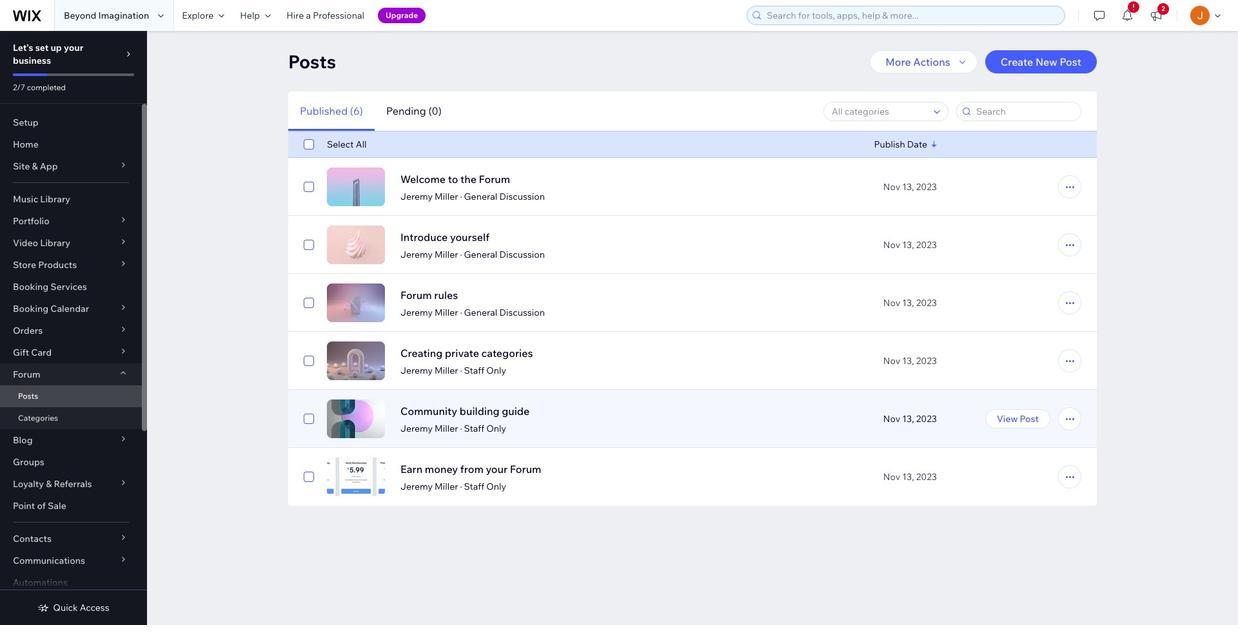Task type: vqa. For each thing, say whether or not it's contained in the screenshot.
"GIVE YOUR BUSINESS ITS OWN, STUNNING BRAND"
no



Task type: locate. For each thing, give the bounding box(es) containing it.
blog button
[[0, 429, 142, 451]]

5 miller from the top
[[435, 423, 458, 435]]

4 miller from the top
[[435, 365, 458, 377]]

staff inside 'creating private categories jeremy miller · staff only'
[[464, 365, 484, 377]]

general down yourself
[[464, 249, 497, 261]]

staff down creating private categories link
[[464, 365, 484, 377]]

your right the up
[[64, 42, 83, 54]]

0 horizontal spatial post
[[1020, 413, 1039, 425]]

4 jeremy from the top
[[400, 365, 433, 377]]

home link
[[0, 133, 142, 155]]

3 2023 from the top
[[916, 297, 937, 309]]

tab list
[[288, 92, 453, 131]]

1 horizontal spatial posts
[[288, 50, 336, 73]]

jeremy inside 'welcome to the forum jeremy miller · general discussion'
[[400, 191, 433, 202]]

store
[[13, 259, 36, 271]]

only inside 'creating private categories jeremy miller · staff only'
[[486, 365, 506, 377]]

business
[[13, 55, 51, 66]]

general up creating private categories link
[[464, 307, 497, 319]]

1 jeremy from the top
[[400, 191, 433, 202]]

5 nov from the top
[[883, 413, 900, 425]]

introduce yourself link
[[400, 230, 489, 245]]

nov for welcome to the forum
[[883, 181, 900, 193]]

1 horizontal spatial post
[[1060, 55, 1081, 68]]

1 booking from the top
[[13, 281, 48, 293]]

booking services link
[[0, 276, 142, 298]]

3 discussion from the top
[[499, 307, 545, 319]]

view post button
[[985, 409, 1050, 429]]

miller down introduce yourself link
[[435, 249, 458, 261]]

6 nov 13, 2023 from the top
[[883, 471, 937, 483]]

1 library from the top
[[40, 193, 70, 205]]

· inside the community building guide jeremy miller · staff only
[[460, 423, 462, 435]]

1 horizontal spatial your
[[486, 463, 508, 476]]

1 vertical spatial general
[[464, 249, 497, 261]]

1 vertical spatial discussion
[[499, 249, 545, 261]]

3 staff from the top
[[464, 481, 484, 493]]

4 nov from the top
[[883, 355, 900, 367]]

· inside 'creating private categories jeremy miller · staff only'
[[460, 365, 462, 377]]

yourself
[[450, 231, 489, 244]]

site & app
[[13, 161, 58, 172]]

jeremy down 'earn'
[[400, 481, 433, 493]]

jeremy inside "earn money from your forum jeremy miller · staff only"
[[400, 481, 433, 493]]

3 jeremy from the top
[[400, 307, 433, 319]]

1 vertical spatial &
[[46, 478, 52, 490]]

forum left rules
[[400, 289, 432, 302]]

· up private
[[460, 307, 462, 319]]

2 2023 from the top
[[916, 239, 937, 251]]

actions
[[913, 55, 950, 68]]

miller down private
[[435, 365, 458, 377]]

forum
[[479, 173, 510, 186], [400, 289, 432, 302], [13, 369, 40, 380], [510, 463, 541, 476]]

general inside 'welcome to the forum jeremy miller · general discussion'
[[464, 191, 497, 202]]

select
[[327, 139, 354, 150]]

discussion for introduce yourself
[[499, 249, 545, 261]]

2 · from the top
[[460, 249, 462, 261]]

loyalty & referrals button
[[0, 473, 142, 495]]

6 nov from the top
[[883, 471, 900, 483]]

0 horizontal spatial your
[[64, 42, 83, 54]]

0 horizontal spatial &
[[32, 161, 38, 172]]

staff down from
[[464, 481, 484, 493]]

6 miller from the top
[[435, 481, 458, 493]]

6 · from the top
[[460, 481, 462, 493]]

0 horizontal spatial posts
[[18, 391, 38, 401]]

categories link
[[0, 408, 142, 429]]

2 booking from the top
[[13, 303, 48, 315]]

earn
[[400, 463, 423, 476]]

1 vertical spatial library
[[40, 237, 70, 249]]

1 vertical spatial booking
[[13, 303, 48, 315]]

Search field
[[972, 102, 1077, 120]]

booking for booking calendar
[[13, 303, 48, 315]]

forum button
[[0, 364, 142, 386]]

orders
[[13, 325, 43, 337]]

2 vertical spatial only
[[486, 481, 506, 493]]

categories
[[18, 413, 58, 423]]

2
[[1161, 5, 1165, 13]]

· down yourself
[[460, 249, 462, 261]]

2023
[[916, 181, 937, 193], [916, 239, 937, 251], [916, 297, 937, 309], [916, 355, 937, 367], [916, 413, 937, 425], [916, 471, 937, 483]]

3 nov 13, 2023 from the top
[[883, 297, 937, 309]]

forum inside popup button
[[13, 369, 40, 380]]

nov 13, 2023 for creating private categories
[[883, 355, 937, 367]]

more
[[886, 55, 911, 68]]

1 discussion from the top
[[499, 191, 545, 202]]

2 only from the top
[[486, 423, 506, 435]]

2 13, from the top
[[902, 239, 914, 251]]

3 nov from the top
[[883, 297, 900, 309]]

1 13, from the top
[[902, 181, 914, 193]]

5 · from the top
[[460, 423, 462, 435]]

tab list containing published (6)
[[288, 92, 453, 131]]

blog
[[13, 435, 33, 446]]

· inside "earn money from your forum jeremy miller · staff only"
[[460, 481, 462, 493]]

2/7
[[13, 83, 25, 92]]

forum inside "earn money from your forum jeremy miller · staff only"
[[510, 463, 541, 476]]

2 library from the top
[[40, 237, 70, 249]]

None checkbox
[[304, 137, 314, 152], [304, 237, 314, 253], [304, 353, 314, 369], [304, 137, 314, 152], [304, 237, 314, 253], [304, 353, 314, 369]]

forum inside 'welcome to the forum jeremy miller · general discussion'
[[479, 173, 510, 186]]

your
[[64, 42, 83, 54], [486, 463, 508, 476]]

your right from
[[486, 463, 508, 476]]

forum right from
[[510, 463, 541, 476]]

jeremy down creating on the left bottom of page
[[400, 365, 433, 377]]

hire
[[286, 10, 304, 21]]

1 nov from the top
[[883, 181, 900, 193]]

posts down a
[[288, 50, 336, 73]]

1 staff from the top
[[464, 365, 484, 377]]

2 nov from the top
[[883, 239, 900, 251]]

portfolio
[[13, 215, 49, 227]]

4 2023 from the top
[[916, 355, 937, 367]]

2 staff from the top
[[464, 423, 484, 435]]

jeremy inside introduce yourself jeremy miller · general discussion
[[400, 249, 433, 261]]

& right site
[[32, 161, 38, 172]]

2 vertical spatial general
[[464, 307, 497, 319]]

2 discussion from the top
[[499, 249, 545, 261]]

13, for earn money from your forum
[[902, 471, 914, 483]]

1 vertical spatial your
[[486, 463, 508, 476]]

booking
[[13, 281, 48, 293], [13, 303, 48, 315]]

gift
[[13, 347, 29, 359]]

quick access button
[[38, 602, 109, 614]]

posts inside posts link
[[18, 391, 38, 401]]

staff down "building"
[[464, 423, 484, 435]]

only down earn money from your forum link
[[486, 481, 506, 493]]

2023 for earn money from your forum
[[916, 471, 937, 483]]

5 2023 from the top
[[916, 413, 937, 425]]

jeremy down community
[[400, 423, 433, 435]]

0 vertical spatial staff
[[464, 365, 484, 377]]

& inside popup button
[[32, 161, 38, 172]]

discussion inside introduce yourself jeremy miller · general discussion
[[499, 249, 545, 261]]

up
[[51, 42, 62, 54]]

posts up categories
[[18, 391, 38, 401]]

forum rules link
[[400, 288, 458, 303]]

post inside create new post button
[[1060, 55, 1081, 68]]

1 only from the top
[[486, 365, 506, 377]]

0 vertical spatial discussion
[[499, 191, 545, 202]]

1 horizontal spatial &
[[46, 478, 52, 490]]

None checkbox
[[304, 179, 314, 195], [304, 295, 314, 311], [304, 411, 314, 427], [304, 469, 314, 485], [304, 179, 314, 195], [304, 295, 314, 311], [304, 411, 314, 427], [304, 469, 314, 485]]

& right loyalty
[[46, 478, 52, 490]]

miller
[[435, 191, 458, 202], [435, 249, 458, 261], [435, 307, 458, 319], [435, 365, 458, 377], [435, 423, 458, 435], [435, 481, 458, 493]]

3 only from the top
[[486, 481, 506, 493]]

& inside dropdown button
[[46, 478, 52, 490]]

creating private categories jeremy miller · staff only
[[400, 347, 533, 377]]

upgrade button
[[378, 8, 426, 23]]

· down welcome to the forum link
[[460, 191, 462, 202]]

imagination
[[98, 10, 149, 21]]

13, for forum rules
[[902, 297, 914, 309]]

miller inside the community building guide jeremy miller · staff only
[[435, 423, 458, 435]]

0 vertical spatial booking
[[13, 281, 48, 293]]

nov for community building guide
[[883, 413, 900, 425]]

0 vertical spatial general
[[464, 191, 497, 202]]

let's
[[13, 42, 33, 54]]

published
[[300, 104, 348, 117]]

communications
[[13, 555, 85, 567]]

only inside the community building guide jeremy miller · staff only
[[486, 423, 506, 435]]

6 2023 from the top
[[916, 471, 937, 483]]

calendar
[[50, 303, 89, 315]]

6 13, from the top
[[902, 471, 914, 483]]

1 · from the top
[[460, 191, 462, 202]]

jeremy down the introduce
[[400, 249, 433, 261]]

general for rules
[[464, 307, 497, 319]]

contacts
[[13, 533, 52, 545]]

beyond
[[64, 10, 96, 21]]

new
[[1036, 55, 1057, 68]]

forum down the gift
[[13, 369, 40, 380]]

card
[[31, 347, 52, 359]]

beyond imagination
[[64, 10, 149, 21]]

general inside the forum rules jeremy miller · general discussion
[[464, 307, 497, 319]]

library inside popup button
[[40, 237, 70, 249]]

quick access
[[53, 602, 109, 614]]

library up products on the top left of page
[[40, 237, 70, 249]]

groups
[[13, 457, 44, 468]]

2023 for creating private categories
[[916, 355, 937, 367]]

guide
[[502, 405, 530, 418]]

post right new
[[1060, 55, 1081, 68]]

2 jeremy from the top
[[400, 249, 433, 261]]

2 vertical spatial discussion
[[499, 307, 545, 319]]

miller down rules
[[435, 307, 458, 319]]

1 vertical spatial only
[[486, 423, 506, 435]]

3 general from the top
[[464, 307, 497, 319]]

4 · from the top
[[460, 365, 462, 377]]

booking up orders
[[13, 303, 48, 315]]

general down the
[[464, 191, 497, 202]]

miller inside "earn money from your forum jeremy miller · staff only"
[[435, 481, 458, 493]]

jeremy down forum rules link on the top left of the page
[[400, 307, 433, 319]]

1 vertical spatial posts
[[18, 391, 38, 401]]

5 jeremy from the top
[[400, 423, 433, 435]]

posts
[[288, 50, 336, 73], [18, 391, 38, 401]]

0 vertical spatial your
[[64, 42, 83, 54]]

13, for introduce yourself
[[902, 239, 914, 251]]

library for video library
[[40, 237, 70, 249]]

point of sale
[[13, 500, 66, 512]]

completed
[[27, 83, 66, 92]]

services
[[50, 281, 87, 293]]

site
[[13, 161, 30, 172]]

private
[[445, 347, 479, 360]]

miller down the to
[[435, 191, 458, 202]]

automations
[[13, 577, 68, 589]]

3 13, from the top
[[902, 297, 914, 309]]

community
[[400, 405, 457, 418]]

1 miller from the top
[[435, 191, 458, 202]]

store products
[[13, 259, 77, 271]]

2 nov 13, 2023 from the top
[[883, 239, 937, 251]]

view post
[[997, 413, 1039, 425]]

only
[[486, 365, 506, 377], [486, 423, 506, 435], [486, 481, 506, 493]]

·
[[460, 191, 462, 202], [460, 249, 462, 261], [460, 307, 462, 319], [460, 365, 462, 377], [460, 423, 462, 435], [460, 481, 462, 493]]

forum right the
[[479, 173, 510, 186]]

3 · from the top
[[460, 307, 462, 319]]

jeremy inside the community building guide jeremy miller · staff only
[[400, 423, 433, 435]]

only down categories
[[486, 365, 506, 377]]

13,
[[902, 181, 914, 193], [902, 239, 914, 251], [902, 297, 914, 309], [902, 355, 914, 367], [902, 413, 914, 425], [902, 471, 914, 483]]

your inside let's set up your business
[[64, 42, 83, 54]]

1 vertical spatial post
[[1020, 413, 1039, 425]]

jeremy
[[400, 191, 433, 202], [400, 249, 433, 261], [400, 307, 433, 319], [400, 365, 433, 377], [400, 423, 433, 435], [400, 481, 433, 493]]

discussion inside 'welcome to the forum jeremy miller · general discussion'
[[499, 191, 545, 202]]

create
[[1001, 55, 1033, 68]]

1 2023 from the top
[[916, 181, 937, 193]]

library for music library
[[40, 193, 70, 205]]

jeremy down welcome
[[400, 191, 433, 202]]

nov for earn money from your forum
[[883, 471, 900, 483]]

5 nov 13, 2023 from the top
[[883, 413, 937, 425]]

products
[[38, 259, 77, 271]]

6 jeremy from the top
[[400, 481, 433, 493]]

sale
[[48, 500, 66, 512]]

1 nov 13, 2023 from the top
[[883, 181, 937, 193]]

only down "building"
[[486, 423, 506, 435]]

loyalty & referrals
[[13, 478, 92, 490]]

2 miller from the top
[[435, 249, 458, 261]]

0 vertical spatial post
[[1060, 55, 1081, 68]]

nov 13, 2023 for community building guide
[[883, 413, 937, 425]]

library up portfolio dropdown button
[[40, 193, 70, 205]]

staff inside the community building guide jeremy miller · staff only
[[464, 423, 484, 435]]

your inside "earn money from your forum jeremy miller · staff only"
[[486, 463, 508, 476]]

nov
[[883, 181, 900, 193], [883, 239, 900, 251], [883, 297, 900, 309], [883, 355, 900, 367], [883, 413, 900, 425], [883, 471, 900, 483]]

5 13, from the top
[[902, 413, 914, 425]]

miller down community
[[435, 423, 458, 435]]

1 general from the top
[[464, 191, 497, 202]]

0 vertical spatial &
[[32, 161, 38, 172]]

2023 for community building guide
[[916, 413, 937, 425]]

store products button
[[0, 254, 142, 276]]

2 vertical spatial staff
[[464, 481, 484, 493]]

0 vertical spatial only
[[486, 365, 506, 377]]

Search for tools, apps, help & more... field
[[763, 6, 1061, 25]]

· down community building guide link
[[460, 423, 462, 435]]

13, for welcome to the forum
[[902, 181, 914, 193]]

· down earn money from your forum link
[[460, 481, 462, 493]]

0 vertical spatial library
[[40, 193, 70, 205]]

· down private
[[460, 365, 462, 377]]

2 general from the top
[[464, 249, 497, 261]]

booking down store
[[13, 281, 48, 293]]

general inside introduce yourself jeremy miller · general discussion
[[464, 249, 497, 261]]

booking inside dropdown button
[[13, 303, 48, 315]]

1 vertical spatial staff
[[464, 423, 484, 435]]

nov 13, 2023 for welcome to the forum
[[883, 181, 937, 193]]

4 13, from the top
[[902, 355, 914, 367]]

3 miller from the top
[[435, 307, 458, 319]]

4 nov 13, 2023 from the top
[[883, 355, 937, 367]]

help button
[[232, 0, 279, 31]]

discussion inside the forum rules jeremy miller · general discussion
[[499, 307, 545, 319]]

miller down money
[[435, 481, 458, 493]]

post right 'view'
[[1020, 413, 1039, 425]]

orders button
[[0, 320, 142, 342]]



Task type: describe. For each thing, give the bounding box(es) containing it.
video
[[13, 237, 38, 249]]

All categories field
[[828, 102, 930, 120]]

publish date
[[874, 139, 927, 150]]

post inside view post button
[[1020, 413, 1039, 425]]

help
[[240, 10, 260, 21]]

general for yourself
[[464, 249, 497, 261]]

miller inside 'creating private categories jeremy miller · staff only'
[[435, 365, 458, 377]]

creating private categories link
[[400, 346, 533, 361]]

let's set up your business
[[13, 42, 83, 66]]

create new post
[[1001, 55, 1081, 68]]

music
[[13, 193, 38, 205]]

point of sale link
[[0, 495, 142, 517]]

quick
[[53, 602, 78, 614]]

gift card button
[[0, 342, 142, 364]]

· inside 'welcome to the forum jeremy miller · general discussion'
[[460, 191, 462, 202]]

pending (0)
[[386, 104, 442, 117]]

staff for private
[[464, 365, 484, 377]]

date
[[907, 139, 927, 150]]

miller inside introduce yourself jeremy miller · general discussion
[[435, 249, 458, 261]]

(0)
[[428, 104, 442, 117]]

miller inside the forum rules jeremy miller · general discussion
[[435, 307, 458, 319]]

gift card
[[13, 347, 52, 359]]

access
[[80, 602, 109, 614]]

rules
[[434, 289, 458, 302]]

view
[[997, 413, 1018, 425]]

upgrade
[[386, 10, 418, 20]]

loyalty
[[13, 478, 44, 490]]

(6)
[[350, 104, 363, 117]]

booking calendar
[[13, 303, 89, 315]]

money
[[425, 463, 458, 476]]

booking calendar button
[[0, 298, 142, 320]]

nov for introduce yourself
[[883, 239, 900, 251]]

earn money from your forum link
[[400, 462, 541, 477]]

2/7 completed
[[13, 83, 66, 92]]

2 button
[[1142, 0, 1170, 31]]

nov for creating private categories
[[883, 355, 900, 367]]

your for from
[[486, 463, 508, 476]]

staff for building
[[464, 423, 484, 435]]

pending (0) button
[[375, 92, 453, 131]]

discussion for forum rules
[[499, 307, 545, 319]]

building
[[460, 405, 499, 418]]

· inside introduce yourself jeremy miller · general discussion
[[460, 249, 462, 261]]

2023 for welcome to the forum
[[916, 181, 937, 193]]

community building guide jeremy miller · staff only
[[400, 405, 530, 435]]

publish
[[874, 139, 905, 150]]

the
[[460, 173, 477, 186]]

explore
[[182, 10, 214, 21]]

only inside "earn money from your forum jeremy miller · staff only"
[[486, 481, 506, 493]]

referrals
[[54, 478, 92, 490]]

nov 13, 2023 for introduce yourself
[[883, 239, 937, 251]]

& for loyalty
[[46, 478, 52, 490]]

forum rules jeremy miller · general discussion
[[400, 289, 545, 319]]

booking for booking services
[[13, 281, 48, 293]]

2023 for introduce yourself
[[916, 239, 937, 251]]

set
[[35, 42, 49, 54]]

setup
[[13, 117, 39, 128]]

app
[[40, 161, 58, 172]]

forum inside the forum rules jeremy miller · general discussion
[[400, 289, 432, 302]]

portfolio button
[[0, 210, 142, 232]]

nov 13, 2023 for forum rules
[[883, 297, 937, 309]]

communications button
[[0, 550, 142, 572]]

0 vertical spatial posts
[[288, 50, 336, 73]]

jeremy inside 'creating private categories jeremy miller · staff only'
[[400, 365, 433, 377]]

jeremy inside the forum rules jeremy miller · general discussion
[[400, 307, 433, 319]]

video library button
[[0, 232, 142, 254]]

to
[[448, 173, 458, 186]]

booking services
[[13, 281, 87, 293]]

community building guide link
[[400, 404, 530, 419]]

published (6)
[[300, 104, 363, 117]]

welcome to the forum jeremy miller · general discussion
[[400, 173, 545, 202]]

all
[[356, 139, 367, 150]]

2023 for forum rules
[[916, 297, 937, 309]]

automations link
[[0, 572, 142, 594]]

only for categories
[[486, 365, 506, 377]]

published (6) button
[[288, 92, 375, 131]]

of
[[37, 500, 46, 512]]

home
[[13, 139, 39, 150]]

more actions button
[[870, 50, 977, 74]]

music library
[[13, 193, 70, 205]]

more actions
[[886, 55, 950, 68]]

13, for community building guide
[[902, 413, 914, 425]]

sidebar element
[[0, 31, 147, 626]]

introduce yourself jeremy miller · general discussion
[[400, 231, 545, 261]]

your for up
[[64, 42, 83, 54]]

music library link
[[0, 188, 142, 210]]

from
[[460, 463, 483, 476]]

nov for forum rules
[[883, 297, 900, 309]]

point
[[13, 500, 35, 512]]

· inside the forum rules jeremy miller · general discussion
[[460, 307, 462, 319]]

earn money from your forum jeremy miller · staff only
[[400, 463, 541, 493]]

contacts button
[[0, 528, 142, 550]]

site & app button
[[0, 155, 142, 177]]

13, for creating private categories
[[902, 355, 914, 367]]

miller inside 'welcome to the forum jeremy miller · general discussion'
[[435, 191, 458, 202]]

only for guide
[[486, 423, 506, 435]]

groups link
[[0, 451, 142, 473]]

& for site
[[32, 161, 38, 172]]

welcome to the forum link
[[400, 172, 510, 187]]

staff inside "earn money from your forum jeremy miller · staff only"
[[464, 481, 484, 493]]

nov 13, 2023 for earn money from your forum
[[883, 471, 937, 483]]

pending
[[386, 104, 426, 117]]



